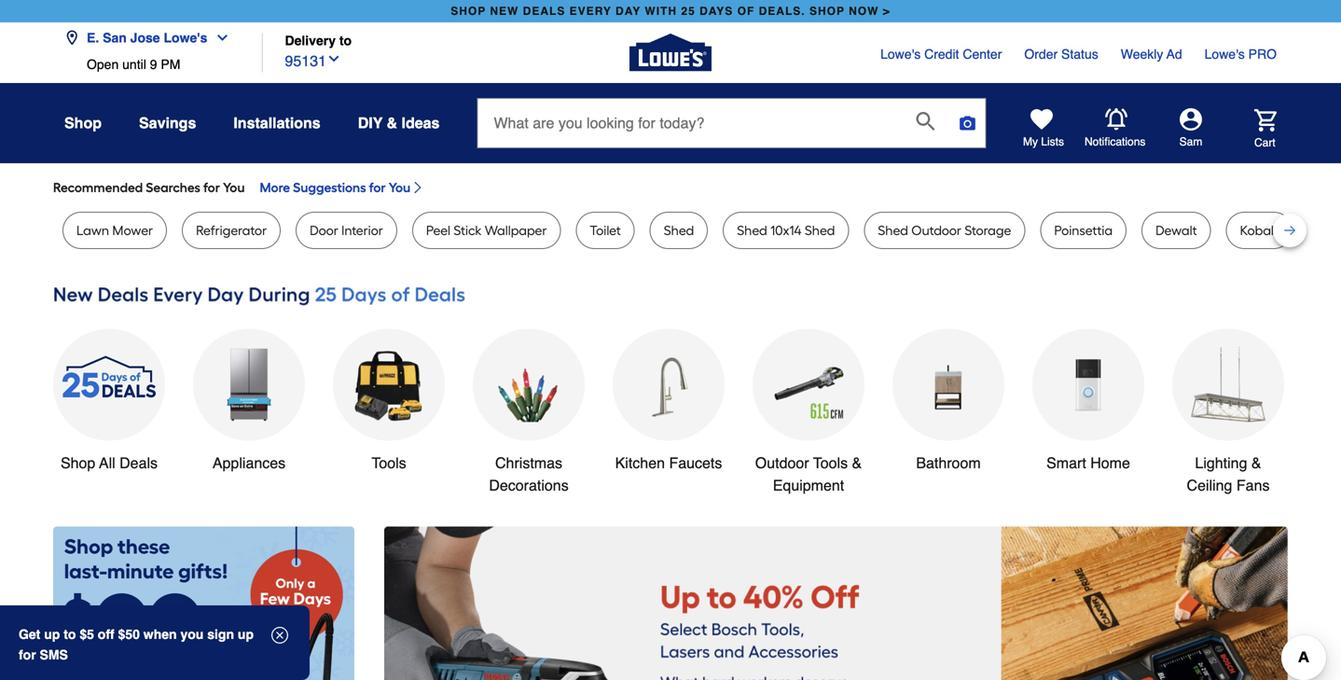 Task type: vqa. For each thing, say whether or not it's contained in the screenshot.
the topmost on
no



Task type: describe. For each thing, give the bounding box(es) containing it.
lighting & ceiling fans link
[[1173, 329, 1285, 497]]

lists
[[1042, 135, 1065, 148]]

with
[[645, 5, 677, 18]]

dewalt
[[1156, 223, 1198, 238]]

delivery to
[[285, 33, 352, 48]]

every
[[570, 5, 612, 18]]

chevron right image
[[411, 180, 426, 195]]

home
[[1091, 454, 1131, 472]]

ceiling
[[1187, 477, 1233, 494]]

for for suggestions
[[369, 180, 386, 195]]

more suggestions for you
[[260, 180, 411, 195]]

outdoor tools & equipment image
[[772, 348, 846, 422]]

1 up from the left
[[44, 627, 60, 642]]

poinsettia
[[1055, 223, 1113, 238]]

kitchen faucets
[[616, 454, 723, 472]]

10x14
[[771, 223, 802, 238]]

outdoor tools & equipment
[[756, 454, 862, 494]]

interior
[[342, 223, 383, 238]]

installations
[[234, 114, 321, 132]]

wallpaper
[[485, 223, 547, 238]]

shop all deals link
[[53, 329, 165, 474]]

now
[[849, 5, 879, 18]]

2 shop from the left
[[810, 5, 845, 18]]

pro
[[1249, 47, 1277, 62]]

e. san jose lowe's button
[[64, 19, 237, 57]]

deals
[[523, 5, 566, 18]]

shop all deals
[[61, 454, 158, 472]]

order
[[1025, 47, 1058, 62]]

you for recommended searches for you
[[223, 180, 245, 195]]

shed for shed 10x14 shed
[[737, 223, 768, 238]]

door interior
[[310, 223, 383, 238]]

recommended searches for you heading
[[53, 178, 1289, 197]]

lowe's home improvement logo image
[[630, 12, 712, 94]]

open
[[87, 57, 119, 72]]

my lists
[[1024, 135, 1065, 148]]

day
[[616, 5, 641, 18]]

up to 40 percent off select bosch tools, lasers and accessories. what hard workers deserve. image
[[384, 527, 1289, 680]]

bathroom link
[[893, 329, 1005, 474]]

chevron down image
[[327, 51, 342, 66]]

smart
[[1047, 454, 1087, 472]]

get up to $5 off $50 when you sign up for sms
[[19, 627, 254, 663]]

Search Query text field
[[478, 99, 902, 147]]

ideas
[[402, 114, 440, 132]]

kitchen
[[616, 454, 665, 472]]

toilet
[[590, 223, 621, 238]]

my lists link
[[1024, 108, 1065, 149]]

days
[[700, 5, 734, 18]]

cart button
[[1229, 109, 1277, 150]]

shed 10x14 shed
[[737, 223, 835, 238]]

& for ideas
[[387, 114, 398, 132]]

lowe's home improvement lists image
[[1031, 108, 1053, 131]]

lowe's credit center link
[[881, 45, 1002, 63]]

lowe's pro
[[1205, 47, 1277, 62]]

camera image
[[959, 114, 977, 133]]

shop new deals every day with 25 days of deals. shop now > link
[[447, 0, 895, 22]]

diy & ideas button
[[358, 106, 440, 140]]

tools inside outdoor tools & equipment
[[814, 454, 848, 472]]

kitchen faucets link
[[613, 329, 725, 474]]

faucets
[[669, 454, 723, 472]]

sms
[[40, 648, 68, 663]]

95131
[[285, 52, 327, 70]]

bathroom image
[[912, 348, 986, 422]]

appliances
[[213, 454, 286, 472]]

ad
[[1167, 47, 1183, 62]]

shed for shed outdoor storage
[[878, 223, 909, 238]]

2 up from the left
[[238, 627, 254, 642]]

christmas
[[495, 454, 563, 472]]

lowe's credit center
[[881, 47, 1002, 62]]

searches
[[146, 180, 201, 195]]

equipment
[[773, 477, 845, 494]]

weekly
[[1121, 47, 1164, 62]]

sam
[[1180, 135, 1203, 148]]

pm
[[161, 57, 180, 72]]

tools image
[[352, 348, 426, 422]]

new deals every day during 25 days of deals image
[[53, 279, 1289, 310]]

tools link
[[333, 329, 445, 474]]

bathroom
[[917, 454, 981, 472]]

san
[[103, 30, 127, 45]]

decorations
[[489, 477, 569, 494]]

kitchen faucets image
[[632, 348, 706, 422]]

outdoor tools & equipment link
[[753, 329, 865, 497]]

center
[[963, 47, 1002, 62]]

notifications
[[1085, 135, 1146, 148]]

shed outdoor storage
[[878, 223, 1012, 238]]

shop for shop all deals
[[61, 454, 95, 472]]

for inside the get up to $5 off $50 when you sign up for sms
[[19, 648, 36, 663]]

0 vertical spatial to
[[340, 33, 352, 48]]

outdoor
[[912, 223, 962, 238]]

& inside outdoor tools & equipment
[[852, 454, 862, 472]]

lowe's pro link
[[1205, 45, 1277, 63]]



Task type: locate. For each thing, give the bounding box(es) containing it.
lighting & ceiling fans image
[[1192, 348, 1266, 422]]

2 horizontal spatial &
[[1252, 454, 1262, 472]]

2 shed from the left
[[737, 223, 768, 238]]

installations button
[[234, 106, 321, 140]]

shop button
[[64, 106, 102, 140]]

0 horizontal spatial up
[[44, 627, 60, 642]]

& up fans
[[1252, 454, 1262, 472]]

1 horizontal spatial up
[[238, 627, 254, 642]]

1 tools from the left
[[372, 454, 407, 472]]

status
[[1062, 47, 1099, 62]]

for for searches
[[203, 180, 220, 195]]

& right outdoor
[[852, 454, 862, 472]]

you for more suggestions for you
[[389, 180, 411, 195]]

deals.
[[759, 5, 806, 18]]

savings button
[[139, 106, 196, 140]]

1 horizontal spatial to
[[340, 33, 352, 48]]

fans
[[1237, 477, 1270, 494]]

1 horizontal spatial lowe's
[[881, 47, 921, 62]]

tools inside tools link
[[372, 454, 407, 472]]

shed
[[664, 223, 694, 238], [737, 223, 768, 238], [805, 223, 835, 238], [878, 223, 909, 238]]

weekly ad
[[1121, 47, 1183, 62]]

recommended
[[53, 180, 143, 195]]

search image
[[917, 112, 935, 131]]

for inside 'link'
[[369, 180, 386, 195]]

lowe's home improvement cart image
[[1255, 109, 1277, 131]]

& right the diy at the left of the page
[[387, 114, 398, 132]]

you left more
[[223, 180, 245, 195]]

shop new deals every day with 25 days of deals. shop now >
[[451, 5, 891, 18]]

&
[[387, 114, 398, 132], [852, 454, 862, 472], [1252, 454, 1262, 472]]

to up chevron down icon
[[340, 33, 352, 48]]

for left chevron right "icon"
[[369, 180, 386, 195]]

1 shop from the left
[[451, 5, 486, 18]]

2 you from the left
[[389, 180, 411, 195]]

shop left all
[[61, 454, 95, 472]]

christmas decorations link
[[473, 329, 585, 497]]

3 shed from the left
[[805, 223, 835, 238]]

0 horizontal spatial lowe's
[[164, 30, 208, 45]]

to inside the get up to $5 off $50 when you sign up for sms
[[64, 627, 76, 642]]

order status
[[1025, 47, 1099, 62]]

4 shed from the left
[[878, 223, 909, 238]]

0 horizontal spatial for
[[19, 648, 36, 663]]

0 vertical spatial shop
[[64, 114, 102, 132]]

lowe's left pro at the top right of page
[[1205, 47, 1245, 62]]

1 horizontal spatial for
[[203, 180, 220, 195]]

e.
[[87, 30, 99, 45]]

until
[[122, 57, 146, 72]]

& inside lighting & ceiling fans
[[1252, 454, 1262, 472]]

1 shed from the left
[[664, 223, 694, 238]]

shop left now
[[810, 5, 845, 18]]

credit
[[925, 47, 960, 62]]

1 horizontal spatial you
[[389, 180, 411, 195]]

tools down 'tools' image
[[372, 454, 407, 472]]

$50
[[118, 627, 140, 642]]

new
[[490, 5, 519, 18]]

smart home link
[[1033, 329, 1145, 474]]

shed down recommended searches for you heading
[[664, 223, 694, 238]]

lighting
[[1196, 454, 1248, 472]]

9
[[150, 57, 157, 72]]

chevron down image
[[208, 30, 230, 45]]

diy & ideas
[[358, 114, 440, 132]]

lowe's inside button
[[164, 30, 208, 45]]

lowe's home improvement notification center image
[[1106, 108, 1128, 131]]

shed for shed
[[664, 223, 694, 238]]

0 horizontal spatial to
[[64, 627, 76, 642]]

0 horizontal spatial you
[[223, 180, 245, 195]]

95131 button
[[285, 48, 342, 72]]

0 horizontal spatial tools
[[372, 454, 407, 472]]

shed left 10x14
[[737, 223, 768, 238]]

kobalt
[[1241, 223, 1279, 238]]

suggestions
[[293, 180, 366, 195]]

to left $5
[[64, 627, 76, 642]]

shop down open
[[64, 114, 102, 132]]

1 vertical spatial to
[[64, 627, 76, 642]]

outdoor
[[756, 454, 810, 472]]

of
[[738, 5, 755, 18]]

1 you from the left
[[223, 180, 245, 195]]

shop for shop
[[64, 114, 102, 132]]

$5
[[80, 627, 94, 642]]

open until 9 pm
[[87, 57, 180, 72]]

savings
[[139, 114, 196, 132]]

1 horizontal spatial shop
[[810, 5, 845, 18]]

lowe's left credit
[[881, 47, 921, 62]]

shed right 10x14
[[805, 223, 835, 238]]

tools
[[372, 454, 407, 472], [814, 454, 848, 472]]

jose
[[130, 30, 160, 45]]

storage
[[965, 223, 1012, 238]]

0 horizontal spatial &
[[387, 114, 398, 132]]

weekly ad link
[[1121, 45, 1183, 63]]

shed left outdoor
[[878, 223, 909, 238]]

lawn
[[77, 223, 109, 238]]

christmas decorations
[[489, 454, 569, 494]]

& for ceiling
[[1252, 454, 1262, 472]]

up up sms
[[44, 627, 60, 642]]

shop all deals image
[[53, 329, 165, 441]]

shop
[[451, 5, 486, 18], [810, 5, 845, 18]]

peel stick wallpaper
[[426, 223, 547, 238]]

deals
[[120, 454, 158, 472]]

sam button
[[1147, 108, 1236, 149]]

door
[[310, 223, 339, 238]]

all
[[99, 454, 115, 472]]

0 horizontal spatial shop
[[451, 5, 486, 18]]

lowe's for lowe's credit center
[[881, 47, 921, 62]]

2 tools from the left
[[814, 454, 848, 472]]

you
[[181, 627, 204, 642]]

diy
[[358, 114, 383, 132]]

my
[[1024, 135, 1039, 148]]

peel
[[426, 223, 451, 238]]

for down get
[[19, 648, 36, 663]]

sign
[[207, 627, 234, 642]]

more
[[260, 180, 290, 195]]

lowe's up pm
[[164, 30, 208, 45]]

for right searches
[[203, 180, 220, 195]]

shop left new
[[451, 5, 486, 18]]

lowe's for lowe's pro
[[1205, 47, 1245, 62]]

shop these last-minute gifts. $99 or less. quantities are limited and won't last. image
[[53, 527, 355, 680]]

recommended searches for you
[[53, 180, 245, 195]]

>
[[883, 5, 891, 18]]

delivery
[[285, 33, 336, 48]]

get
[[19, 627, 40, 642]]

refrigerator
[[196, 223, 267, 238]]

cart
[[1255, 136, 1276, 149]]

& inside button
[[387, 114, 398, 132]]

lowe's
[[164, 30, 208, 45], [881, 47, 921, 62], [1205, 47, 1245, 62]]

location image
[[64, 30, 79, 45]]

None search field
[[477, 98, 987, 166]]

order status link
[[1025, 45, 1099, 63]]

more suggestions for you link
[[260, 178, 426, 197]]

appliances image
[[212, 348, 286, 422]]

2 horizontal spatial lowe's
[[1205, 47, 1245, 62]]

up right sign
[[238, 627, 254, 642]]

off
[[98, 627, 114, 642]]

mower
[[112, 223, 153, 238]]

25
[[682, 5, 696, 18]]

when
[[144, 627, 177, 642]]

e. san jose lowe's
[[87, 30, 208, 45]]

1 vertical spatial shop
[[61, 454, 95, 472]]

lawn mower
[[77, 223, 153, 238]]

you inside more suggestions for you 'link'
[[389, 180, 411, 195]]

you down 'diy & ideas' button
[[389, 180, 411, 195]]

smart home
[[1047, 454, 1131, 472]]

2 horizontal spatial for
[[369, 180, 386, 195]]

christmas decorations image
[[492, 348, 566, 422]]

1 horizontal spatial &
[[852, 454, 862, 472]]

1 horizontal spatial tools
[[814, 454, 848, 472]]

tools up 'equipment'
[[814, 454, 848, 472]]



